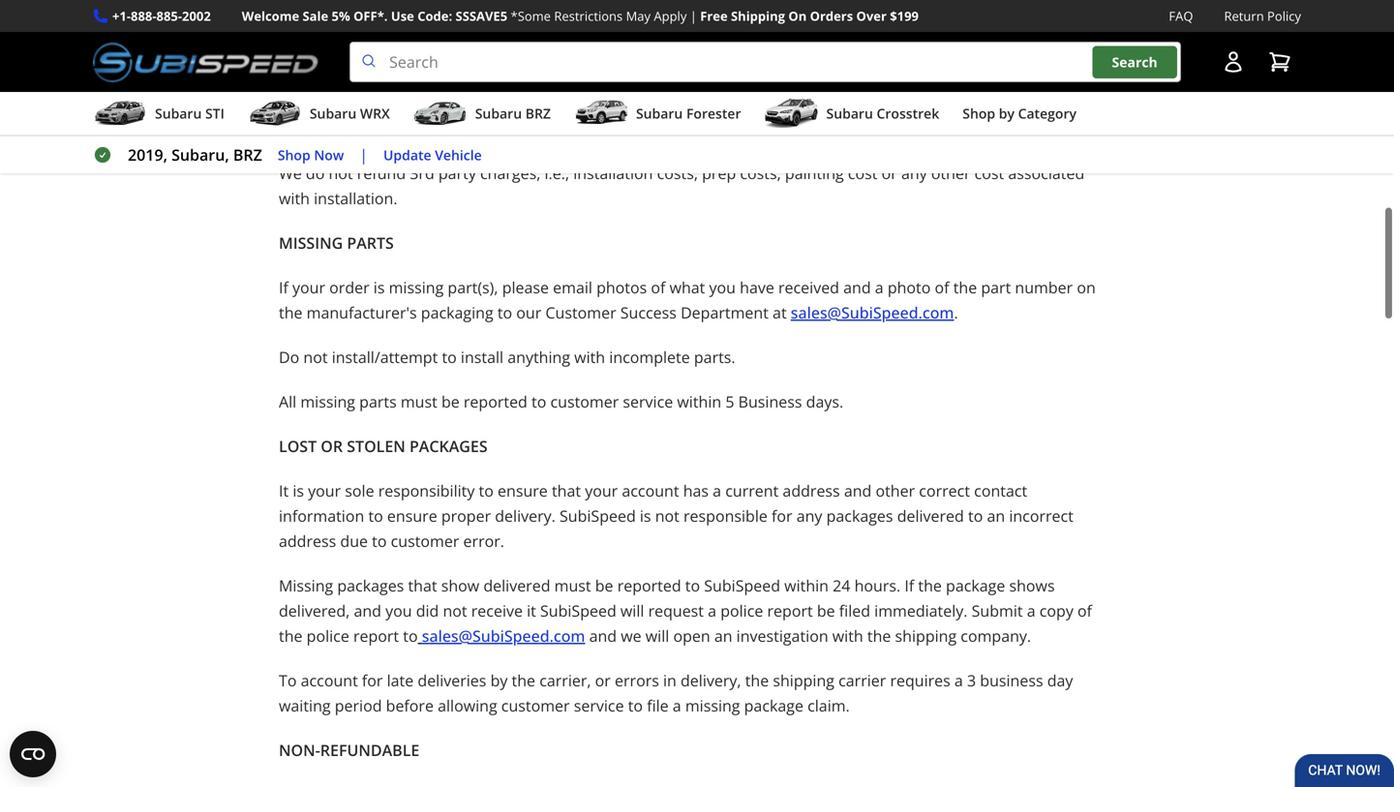 Task type: describe. For each thing, give the bounding box(es) containing it.
account inside it is your sole responsibility to ensure that your account has a current address and other correct contact information to ensure proper delivery. subispeed is not responsible for any packages delivered to an incorrect address due to customer error.
[[622, 481, 679, 501]]

1 vertical spatial report
[[353, 626, 399, 647]]

installation
[[574, 163, 653, 184]]

part(s),
[[448, 277, 498, 298]]

associated
[[1009, 163, 1085, 184]]

current
[[726, 481, 779, 501]]

a subaru brz thumbnail image image
[[413, 99, 468, 128]]

email inside if you received the wrong product, email photos of the incorrect part and the part number on the manufacturer's packaging to
[[531, 23, 570, 44]]

1 vertical spatial missing
[[301, 391, 355, 412]]

0 horizontal spatial ensure
[[387, 506, 437, 527]]

welcome sale 5% off*. use code: sssave5 *some restrictions may apply | free shipping on orders over $199
[[242, 7, 919, 25]]

2002
[[182, 7, 211, 25]]

part down over
[[867, 93, 897, 114]]

show
[[441, 575, 480, 596]]

1 horizontal spatial ensure
[[498, 481, 548, 501]]

for inside it is your sole responsibility to ensure that your account has a current address and other correct contact information to ensure proper delivery. subispeed is not responsible for any packages delivered to an incorrect address due to customer error.
[[772, 506, 793, 527]]

over
[[857, 7, 887, 25]]

your inside if your order is missing part(s), please email photos of what you have received and a photo of the part number on the manufacturer's packaging to our customer success department at
[[293, 277, 325, 298]]

the right on
[[809, 23, 833, 44]]

to up request
[[686, 575, 700, 596]]

at
[[773, 302, 787, 323]]

if for if your order is missing part(s), please email photos of what you have received and a photo of the part number on the manufacturer's packaging to our customer success department at
[[279, 277, 288, 298]]

subispeed inside it is your sole responsibility to ensure that your account has a current address and other correct contact information to ensure proper delivery. subispeed is not responsible for any packages delivered to an incorrect address due to customer error.
[[560, 506, 636, 527]]

2 vertical spatial subispeed
[[540, 601, 617, 621]]

your left vehicle
[[926, 93, 959, 114]]

return policy
[[1225, 7, 1302, 25]]

delivered,
[[279, 601, 350, 621]]

service
[[574, 696, 624, 716]]

manufacturer's inside if you received the wrong product, email photos of the incorrect part and the part number on the manufacturer's packaging to
[[983, 23, 1094, 44]]

your right and/or
[[363, 93, 396, 114]]

you
[[279, 93, 306, 114]]

immediately.
[[875, 601, 968, 621]]

responsible inside the you and/or your mechanic are responsible for making sure the part is the correct part for your vehicle before installation.
[[501, 93, 586, 114]]

email inside if your order is missing part(s), please email photos of what you have received and a photo of the part number on the manufacturer's packaging to our customer success department at
[[553, 277, 593, 298]]

of inside missing packages that show delivered must be reported to subispeed within 24 hours. if the package shows delivered, and you did not receive it subispeed will request a police report be filed immediately. submit a copy of the police report to
[[1078, 601, 1093, 621]]

your down customer service
[[585, 481, 618, 501]]

you inside missing packages that show delivered must be reported to subispeed within 24 hours. if the package shows delivered, and you did not receive it subispeed will request a police report be filed immediately. submit a copy of the police report to
[[386, 601, 412, 621]]

correct inside it is your sole responsibility to ensure that your account has a current address and other correct contact information to ensure proper delivery. subispeed is not responsible for any packages delivered to an incorrect address due to customer error.
[[919, 481, 970, 501]]

3
[[968, 670, 976, 691]]

business
[[980, 670, 1044, 691]]

sssave5
[[456, 7, 508, 25]]

the down filed at bottom right
[[868, 626, 891, 647]]

0 vertical spatial must
[[401, 391, 438, 412]]

painting
[[785, 163, 844, 184]]

1 cost from the left
[[848, 163, 878, 184]]

and left we
[[589, 626, 617, 647]]

have
[[740, 277, 775, 298]]

lost
[[279, 436, 317, 457]]

it is your sole responsibility to ensure that your account has a current address and other correct contact information to ensure proper delivery. subispeed is not responsible for any packages delivered to an incorrect address due to customer error.
[[279, 481, 1074, 552]]

deliveries
[[418, 670, 487, 691]]

it
[[279, 481, 289, 501]]

within inside missing packages that show delivered must be reported to subispeed within 24 hours. if the package shows delivered, and you did not receive it subispeed will request a police report be filed immediately. submit a copy of the police report to
[[785, 575, 829, 596]]

part inside if your order is missing part(s), please email photos of what you have received and a photo of the part number on the manufacturer's packaging to our customer success department at
[[981, 277, 1011, 298]]

policy
[[1268, 7, 1302, 25]]

that inside it is your sole responsibility to ensure that your account has a current address and other correct contact information to ensure proper delivery. subispeed is not responsible for any packages delivered to an incorrect address due to customer error.
[[552, 481, 581, 501]]

customer inside it is your sole responsibility to ensure that your account has a current address and other correct contact information to ensure proper delivery. subispeed is not responsible for any packages delivered to an incorrect address due to customer error.
[[391, 531, 459, 552]]

a up the sales@subispeed.com and we will open an investigation with the shipping company.
[[708, 601, 717, 621]]

before
[[386, 696, 434, 716]]

order
[[329, 277, 370, 298]]

installation. inside the you and/or your mechanic are responsible for making sure the part is the correct part for your vehicle before installation.
[[279, 118, 363, 139]]

shop now link
[[278, 144, 344, 166]]

i.e.,
[[545, 163, 570, 184]]

company.
[[961, 626, 1032, 647]]

hours.
[[855, 575, 901, 596]]

subaru for subaru brz
[[475, 104, 522, 123]]

of inside if you received the wrong product, email photos of the incorrect part and the part number on the manufacturer's packaging to
[[629, 23, 643, 44]]

the up . in the top right of the page
[[954, 277, 977, 298]]

install
[[461, 347, 504, 368]]

search input field
[[350, 42, 1182, 82]]

update vehicle
[[384, 146, 482, 164]]

delivered inside missing packages that show delivered must be reported to subispeed within 24 hours. if the package shows delivered, and you did not receive it subispeed will request a police report be filed immediately. submit a copy of the police report to
[[484, 575, 551, 596]]

the left carrier,
[[512, 670, 536, 691]]

part left $199
[[837, 23, 867, 44]]

delivery.
[[495, 506, 556, 527]]

sales@subispeed.com link for you
[[422, 626, 585, 647]]

photos inside if you received the wrong product, email photos of the incorrect part and the part number on the manufacturer's packaging to
[[574, 23, 625, 44]]

2 costs, from the left
[[740, 163, 781, 184]]

submit
[[972, 601, 1023, 621]]

refund
[[357, 163, 406, 184]]

the down delivered,
[[279, 626, 303, 647]]

all
[[279, 391, 297, 412]]

request
[[648, 601, 704, 621]]

carrier
[[839, 670, 886, 691]]

sure
[[671, 93, 703, 114]]

subaru forester button
[[574, 96, 741, 135]]

restrictions
[[554, 7, 623, 25]]

0 vertical spatial police
[[721, 601, 764, 621]]

the right delivery,
[[745, 670, 769, 691]]

3rd
[[410, 163, 435, 184]]

category
[[1018, 104, 1077, 123]]

a subaru crosstrek thumbnail image image
[[765, 99, 819, 128]]

and inside if you received the wrong product, email photos of the incorrect part and the part number on the manufacturer's packaging to
[[777, 23, 805, 44]]

shows
[[1010, 575, 1055, 596]]

shipping inside to account for late deliveries by the carrier, or errors in delivery, the shipping carrier requires a 3 business day waiting period before allowing customer service to file a missing package claim.
[[773, 670, 835, 691]]

copy
[[1040, 601, 1074, 621]]

sales@subispeed.com .
[[791, 302, 963, 323]]

vehicle
[[435, 146, 482, 164]]

0 vertical spatial |
[[690, 7, 697, 25]]

sales@subispeed.com link for packaging
[[374, 49, 538, 69]]

$199
[[890, 7, 919, 25]]

sales@subispeed.com for sales@subispeed.com .
[[791, 302, 954, 323]]

packages inside missing packages that show delivered must be reported to subispeed within 24 hours. if the package shows delivered, and you did not receive it subispeed will request a police report be filed immediately. submit a copy of the police report to
[[337, 575, 404, 596]]

packages inside it is your sole responsibility to ensure that your account has a current address and other correct contact information to ensure proper delivery. subispeed is not responsible for any packages delivered to an incorrect address due to customer error.
[[827, 506, 893, 527]]

is inside the you and/or your mechanic are responsible for making sure the part is the correct part for your vehicle before installation.
[[769, 93, 780, 114]]

it
[[527, 601, 536, 621]]

and inside missing packages that show delivered must be reported to subispeed within 24 hours. if the package shows delivered, and you did not receive it subispeed will request a police report be filed immediately. submit a copy of the police report to
[[354, 601, 382, 621]]

other inside we do not refund 3rd party charges, i.e., installation costs, prep costs, painting cost or any other cost associated with installation.
[[932, 163, 971, 184]]

delivered inside it is your sole responsibility to ensure that your account has a current address and other correct contact information to ensure proper delivery. subispeed is not responsible for any packages delivered to an incorrect address due to customer error.
[[898, 506, 964, 527]]

2019,
[[128, 144, 168, 165]]

packages
[[410, 436, 488, 457]]

to right due
[[372, 531, 387, 552]]

received inside if you received the wrong product, email photos of the incorrect part and the part number on the manufacturer's packaging to
[[323, 23, 384, 44]]

if you received the wrong product, email photos of the incorrect part and the part number on the manufacturer's packaging to
[[279, 23, 1094, 69]]

a down shows
[[1027, 601, 1036, 621]]

you inside if your order is missing part(s), please email photos of what you have received and a photo of the part number on the manufacturer's packaging to our customer success department at
[[709, 277, 736, 298]]

manufacturer's inside if your order is missing part(s), please email photos of what you have received and a photo of the part number on the manufacturer's packaging to our customer success department at
[[307, 302, 417, 323]]

in
[[663, 670, 677, 691]]

subaru sti button
[[93, 96, 225, 135]]

subaru for subaru sti
[[155, 104, 202, 123]]

subaru brz button
[[413, 96, 551, 135]]

of right photo
[[935, 277, 950, 298]]

prep
[[702, 163, 736, 184]]

0 horizontal spatial be
[[442, 391, 460, 412]]

*some
[[511, 7, 551, 25]]

customer
[[546, 302, 617, 323]]

not inside we do not refund 3rd party charges, i.e., installation costs, prep costs, painting cost or any other cost associated with installation.
[[329, 163, 353, 184]]

errors
[[615, 670, 659, 691]]

must inside missing packages that show delivered must be reported to subispeed within 24 hours. if the package shows delivered, and you did not receive it subispeed will request a police report be filed immediately. submit a copy of the police report to
[[555, 575, 591, 596]]

1 vertical spatial with
[[574, 347, 605, 368]]

stolen
[[347, 436, 406, 457]]

day
[[1048, 670, 1074, 691]]

product,
[[465, 23, 527, 44]]

by inside to account for late deliveries by the carrier, or errors in delivery, the shipping carrier requires a 3 business day waiting period before allowing customer service to file a missing package claim.
[[491, 670, 508, 691]]

24
[[833, 575, 851, 596]]

sales@subispeed.com and we will open an investigation with the shipping company.
[[422, 626, 1032, 647]]

part left on
[[743, 23, 773, 44]]

or inside to account for late deliveries by the carrier, or errors in delivery, the shipping carrier requires a 3 business day waiting period before allowing customer service to file a missing package claim.
[[595, 670, 611, 691]]

proper
[[441, 506, 491, 527]]

a inside if your order is missing part(s), please email photos of what you have received and a photo of the part number on the manufacturer's packaging to our customer success department at
[[875, 277, 884, 298]]

of up success
[[651, 277, 666, 298]]

sales@subispeed.com link for part
[[791, 302, 954, 323]]

all missing parts must be reported to customer service within 5 business days.
[[279, 391, 844, 412]]

with inside we do not refund 3rd party charges, i.e., installation costs, prep costs, painting cost or any other cost associated with installation.
[[279, 188, 310, 209]]

parts.
[[694, 347, 736, 368]]

and/or
[[310, 93, 359, 114]]

5
[[726, 391, 735, 412]]

0 vertical spatial address
[[783, 481, 840, 501]]

photos inside if your order is missing part(s), please email photos of what you have received and a photo of the part number on the manufacturer's packaging to our customer success department at
[[597, 277, 647, 298]]

error.
[[463, 531, 505, 552]]

shop for shop by category
[[963, 104, 996, 123]]

department
[[681, 302, 769, 323]]

party
[[439, 163, 476, 184]]

we do not refund 3rd party charges, i.e., installation costs, prep costs, painting cost or any other cost associated with installation.
[[279, 163, 1085, 209]]

use
[[391, 7, 414, 25]]

a left "3"
[[955, 670, 963, 691]]

subispeed logo image
[[93, 42, 319, 82]]

or
[[321, 436, 343, 457]]

welcome
[[242, 7, 299, 25]]

reported inside missing packages that show delivered must be reported to subispeed within 24 hours. if the package shows delivered, and you did not receive it subispeed will request a police report be filed immediately. submit a copy of the police report to
[[618, 575, 681, 596]]

shop by category button
[[963, 96, 1077, 135]]

for left making
[[590, 93, 610, 114]]

2 horizontal spatial be
[[817, 601, 835, 621]]

contact
[[974, 481, 1028, 501]]

claim.
[[808, 696, 850, 716]]

that inside missing packages that show delivered must be reported to subispeed within 24 hours. if the package shows delivered, and you did not receive it subispeed will request a police report be filed immediately. submit a copy of the police report to
[[408, 575, 437, 596]]

the right sure
[[707, 93, 731, 114]]

number inside if your order is missing part(s), please email photos of what you have received and a photo of the part number on the manufacturer's packaging to our customer success department at
[[1015, 277, 1073, 298]]

to down did
[[403, 626, 418, 647]]

do
[[306, 163, 325, 184]]

subaru wrx button
[[248, 96, 390, 135]]

period
[[335, 696, 382, 716]]

return policy link
[[1225, 6, 1302, 26]]

1 vertical spatial police
[[307, 626, 349, 647]]

other inside it is your sole responsibility to ensure that your account has a current address and other correct contact information to ensure proper delivery. subispeed is not responsible for any packages delivered to an incorrect address due to customer error.
[[876, 481, 915, 501]]

if for if you received the wrong product, email photos of the incorrect part and the part number on the manufacturer's packaging to
[[279, 23, 288, 44]]

0 vertical spatial shipping
[[895, 626, 957, 647]]

a right file
[[673, 696, 682, 716]]

refundable
[[320, 740, 420, 761]]

1 vertical spatial address
[[279, 531, 336, 552]]

0 vertical spatial within
[[677, 391, 722, 412]]



Task type: locate. For each thing, give the bounding box(es) containing it.
0 horizontal spatial with
[[279, 188, 310, 209]]

0 vertical spatial ensure
[[498, 481, 548, 501]]

mechanic
[[400, 93, 470, 114]]

1 vertical spatial subispeed
[[704, 575, 781, 596]]

1 horizontal spatial an
[[987, 506, 1005, 527]]

to inside if you received the wrong product, email photos of the incorrect part and the part number on the manufacturer's packaging to
[[355, 49, 370, 69]]

0 horizontal spatial cost
[[848, 163, 878, 184]]

to down sole
[[368, 506, 383, 527]]

1 vertical spatial brz
[[233, 144, 262, 165]]

email up customer
[[553, 277, 593, 298]]

faq link
[[1169, 6, 1194, 26]]

0 vertical spatial any
[[902, 163, 928, 184]]

shop left now
[[278, 146, 311, 164]]

a subaru forester thumbnail image image
[[574, 99, 629, 128]]

parts
[[359, 391, 397, 412]]

to left install
[[442, 347, 457, 368]]

must right the parts
[[401, 391, 438, 412]]

0 horizontal spatial you
[[293, 23, 319, 44]]

1 vertical spatial by
[[491, 670, 508, 691]]

1 horizontal spatial within
[[785, 575, 829, 596]]

the
[[388, 23, 412, 44], [647, 23, 671, 44], [809, 23, 833, 44], [956, 23, 979, 44], [707, 93, 731, 114], [784, 93, 808, 114], [954, 277, 977, 298], [279, 302, 303, 323], [919, 575, 942, 596], [279, 626, 303, 647], [868, 626, 891, 647], [512, 670, 536, 691], [745, 670, 769, 691]]

sole
[[345, 481, 374, 501]]

0 vertical spatial reported
[[464, 391, 528, 412]]

police
[[721, 601, 764, 621], [307, 626, 349, 647]]

package inside to account for late deliveries by the carrier, or errors in delivery, the shipping carrier requires a 3 business day waiting period before allowing customer service to file a missing package claim.
[[744, 696, 804, 716]]

you
[[293, 23, 319, 44], [709, 277, 736, 298], [386, 601, 412, 621]]

sales@subispeed.com down photo
[[791, 302, 954, 323]]

to inside to account for late deliveries by the carrier, or errors in delivery, the shipping carrier requires a 3 business day waiting period before allowing customer service to file a missing package claim.
[[628, 696, 643, 716]]

has
[[683, 481, 709, 501]]

will right we
[[646, 626, 670, 647]]

1 vertical spatial received
[[779, 277, 840, 298]]

responsible inside it is your sole responsibility to ensure that your account has a current address and other correct contact information to ensure proper delivery. subispeed is not responsible for any packages delivered to an incorrect address due to customer error.
[[684, 506, 768, 527]]

0 vertical spatial installation.
[[279, 118, 363, 139]]

reported up request
[[618, 575, 681, 596]]

number inside if you received the wrong product, email photos of the incorrect part and the part number on the manufacturer's packaging to
[[871, 23, 929, 44]]

1 horizontal spatial shop
[[963, 104, 996, 123]]

reported down do not install/attempt to install anything with incomplete parts.
[[464, 391, 528, 412]]

the right $199
[[956, 23, 979, 44]]

+1-888-885-2002
[[112, 7, 211, 25]]

to left file
[[628, 696, 643, 716]]

information
[[279, 506, 364, 527]]

customer
[[391, 531, 459, 552], [501, 696, 570, 716]]

0 vertical spatial be
[[442, 391, 460, 412]]

shipping up claim.
[[773, 670, 835, 691]]

1 horizontal spatial delivered
[[898, 506, 964, 527]]

within left 24
[[785, 575, 829, 596]]

not inside it is your sole responsibility to ensure that your account has a current address and other correct contact information to ensure proper delivery. subispeed is not responsible for any packages delivered to an incorrect address due to customer error.
[[655, 506, 680, 527]]

requires
[[891, 670, 951, 691]]

0 vertical spatial delivered
[[898, 506, 964, 527]]

correct left 'crosstrek'
[[812, 93, 863, 114]]

2 vertical spatial with
[[833, 626, 864, 647]]

0 vertical spatial report
[[768, 601, 813, 621]]

885-
[[156, 7, 182, 25]]

a right has
[[713, 481, 722, 501]]

0 horizontal spatial customer
[[391, 531, 459, 552]]

1 horizontal spatial cost
[[975, 163, 1005, 184]]

the right off*.
[[388, 23, 412, 44]]

report up investigation
[[768, 601, 813, 621]]

police down delivered,
[[307, 626, 349, 647]]

by
[[999, 104, 1015, 123], [491, 670, 508, 691]]

0 vertical spatial customer
[[391, 531, 459, 552]]

a subaru sti thumbnail image image
[[93, 99, 147, 128]]

address right current
[[783, 481, 840, 501]]

must down delivery. at left
[[555, 575, 591, 596]]

we
[[279, 163, 302, 184]]

orders
[[810, 7, 853, 25]]

did
[[416, 601, 439, 621]]

manufacturer's down order
[[307, 302, 417, 323]]

account
[[622, 481, 679, 501], [301, 670, 358, 691]]

received up at at the right of page
[[779, 277, 840, 298]]

0 horizontal spatial an
[[715, 626, 733, 647]]

a
[[875, 277, 884, 298], [713, 481, 722, 501], [708, 601, 717, 621], [1027, 601, 1036, 621], [955, 670, 963, 691], [673, 696, 682, 716]]

1 costs, from the left
[[657, 163, 698, 184]]

sales@subispeed.com link down receive
[[422, 626, 585, 647]]

if up immediately.
[[905, 575, 914, 596]]

brz
[[526, 104, 551, 123], [233, 144, 262, 165]]

vehicle
[[963, 93, 1013, 114]]

1 vertical spatial you
[[709, 277, 736, 298]]

if left sale
[[279, 23, 288, 44]]

0 horizontal spatial other
[[876, 481, 915, 501]]

subaru sti
[[155, 104, 225, 123]]

missing inside if your order is missing part(s), please email photos of what you have received and a photo of the part number on the manufacturer's packaging to our customer success department at
[[389, 277, 444, 298]]

installation. inside we do not refund 3rd party charges, i.e., installation costs, prep costs, painting cost or any other cost associated with installation.
[[314, 188, 398, 209]]

1 horizontal spatial police
[[721, 601, 764, 621]]

is inside if your order is missing part(s), please email photos of what you have received and a photo of the part number on the manufacturer's packaging to our customer success department at
[[374, 277, 385, 298]]

| right now
[[360, 144, 368, 165]]

brz inside subaru brz dropdown button
[[526, 104, 551, 123]]

1 vertical spatial |
[[360, 144, 368, 165]]

1 vertical spatial sales@subispeed.com link
[[791, 302, 954, 323]]

a up sales@subispeed.com .
[[875, 277, 884, 298]]

charges,
[[480, 163, 541, 184]]

of right copy
[[1078, 601, 1093, 621]]

subaru crosstrek button
[[765, 96, 940, 135]]

customer down proper
[[391, 531, 459, 552]]

2 vertical spatial sales@subispeed.com link
[[422, 626, 585, 647]]

making
[[615, 93, 667, 114]]

0 horizontal spatial brz
[[233, 144, 262, 165]]

delivery,
[[681, 670, 741, 691]]

subaru for subaru wrx
[[310, 104, 357, 123]]

0 horizontal spatial on
[[933, 23, 952, 44]]

2 subaru from the left
[[310, 104, 357, 123]]

and inside it is your sole responsibility to ensure that your account has a current address and other correct contact information to ensure proper delivery. subispeed is not responsible for any packages delivered to an incorrect address due to customer error.
[[844, 481, 872, 501]]

police up the sales@subispeed.com and we will open an investigation with the shipping company.
[[721, 601, 764, 621]]

0 horizontal spatial within
[[677, 391, 722, 412]]

and
[[777, 23, 805, 44], [844, 277, 871, 298], [844, 481, 872, 501], [354, 601, 382, 621], [589, 626, 617, 647]]

3 subaru from the left
[[475, 104, 522, 123]]

that up delivery. at left
[[552, 481, 581, 501]]

report up late
[[353, 626, 399, 647]]

or inside we do not refund 3rd party charges, i.e., installation costs, prep costs, painting cost or any other cost associated with installation.
[[882, 163, 898, 184]]

for down current
[[772, 506, 793, 527]]

1 horizontal spatial will
[[646, 626, 670, 647]]

costs, left "prep"
[[657, 163, 698, 184]]

responsible down current
[[684, 506, 768, 527]]

photo
[[888, 277, 931, 298]]

0 vertical spatial with
[[279, 188, 310, 209]]

packaging inside if your order is missing part(s), please email photos of what you have received and a photo of the part number on the manufacturer's packaging to our customer success department at
[[421, 302, 494, 323]]

delivered up the it at the left of page
[[484, 575, 551, 596]]

days.
[[806, 391, 844, 412]]

to up proper
[[479, 481, 494, 501]]

subaru inside dropdown button
[[636, 104, 683, 123]]

success
[[621, 302, 677, 323]]

that up did
[[408, 575, 437, 596]]

0 horizontal spatial package
[[744, 696, 804, 716]]

missing right all
[[301, 391, 355, 412]]

4 subaru from the left
[[636, 104, 683, 123]]

2 vertical spatial if
[[905, 575, 914, 596]]

packaging inside if you received the wrong product, email photos of the incorrect part and the part number on the manufacturer's packaging to
[[279, 49, 351, 69]]

received
[[323, 23, 384, 44], [779, 277, 840, 298]]

2 cost from the left
[[975, 163, 1005, 184]]

delivered up hours.
[[898, 506, 964, 527]]

0 vertical spatial packaging
[[279, 49, 351, 69]]

account inside to account for late deliveries by the carrier, or errors in delivery, the shipping carrier requires a 3 business day waiting period before allowing customer service to file a missing package claim.
[[301, 670, 358, 691]]

to down anything
[[532, 391, 547, 412]]

2019, subaru, brz
[[128, 144, 262, 165]]

0 vertical spatial photos
[[574, 23, 625, 44]]

not right do
[[304, 347, 328, 368]]

anything
[[508, 347, 570, 368]]

subispeed up the sales@subispeed.com and we will open an investigation with the shipping company.
[[704, 575, 781, 596]]

for inside to account for late deliveries by the carrier, or errors in delivery, the shipping carrier requires a 3 business day waiting period before allowing customer service to file a missing package claim.
[[362, 670, 383, 691]]

button image
[[1222, 50, 1246, 74]]

not down show on the left bottom of page
[[443, 601, 467, 621]]

part
[[743, 23, 773, 44], [837, 23, 867, 44], [735, 93, 765, 114], [867, 93, 897, 114], [981, 277, 1011, 298]]

0 vertical spatial sales@subispeed.com link
[[374, 49, 538, 69]]

0 vertical spatial will
[[621, 601, 644, 621]]

crosstrek
[[877, 104, 940, 123]]

0 horizontal spatial incorrect
[[675, 23, 739, 44]]

if your order is missing part(s), please email photos of what you have received and a photo of the part number on the manufacturer's packaging to our customer success department at
[[279, 277, 1096, 323]]

business
[[739, 391, 802, 412]]

received left "use"
[[323, 23, 384, 44]]

code:
[[418, 7, 452, 25]]

subaru inside dropdown button
[[475, 104, 522, 123]]

0 vertical spatial or
[[882, 163, 898, 184]]

installation. down "refund"
[[314, 188, 398, 209]]

if inside missing packages that show delivered must be reported to subispeed within 24 hours. if the package shows delivered, and you did not receive it subispeed will request a police report be filed immediately. submit a copy of the police report to
[[905, 575, 914, 596]]

0 vertical spatial responsible
[[501, 93, 586, 114]]

0 vertical spatial brz
[[526, 104, 551, 123]]

wrong
[[416, 23, 461, 44]]

cost left the associated
[[975, 163, 1005, 184]]

packages down due
[[337, 575, 404, 596]]

correct inside the you and/or your mechanic are responsible for making sure the part is the correct part for your vehicle before installation.
[[812, 93, 863, 114]]

responsible right are
[[501, 93, 586, 114]]

1 subaru from the left
[[155, 104, 202, 123]]

packages up hours.
[[827, 506, 893, 527]]

by up allowing
[[491, 670, 508, 691]]

you up "department"
[[709, 277, 736, 298]]

ensure up delivery. at left
[[498, 481, 548, 501]]

1 horizontal spatial received
[[779, 277, 840, 298]]

off*.
[[354, 7, 388, 25]]

the up immediately.
[[919, 575, 942, 596]]

parts
[[347, 233, 394, 253]]

an
[[987, 506, 1005, 527], [715, 626, 733, 647]]

0 vertical spatial incorrect
[[675, 23, 739, 44]]

and right delivered,
[[354, 601, 382, 621]]

subispeed right the it at the left of page
[[540, 601, 617, 621]]

0 vertical spatial email
[[531, 23, 570, 44]]

must
[[401, 391, 438, 412], [555, 575, 591, 596]]

1 vertical spatial customer
[[501, 696, 570, 716]]

0 horizontal spatial reported
[[464, 391, 528, 412]]

missing inside to account for late deliveries by the carrier, or errors in delivery, the shipping carrier requires a 3 business day waiting period before allowing customer service to file a missing package claim.
[[686, 696, 740, 716]]

any inside it is your sole responsibility to ensure that your account has a current address and other correct contact information to ensure proper delivery. subispeed is not responsible for any packages delivered to an incorrect address due to customer error.
[[797, 506, 823, 527]]

2 vertical spatial you
[[386, 601, 412, 621]]

due
[[340, 531, 368, 552]]

1 horizontal spatial address
[[783, 481, 840, 501]]

update vehicle button
[[384, 144, 482, 166]]

1 vertical spatial number
[[1015, 277, 1073, 298]]

sales@subispeed.com down receive
[[422, 626, 585, 647]]

0 vertical spatial correct
[[812, 93, 863, 114]]

0 horizontal spatial will
[[621, 601, 644, 621]]

responsibility
[[378, 481, 475, 501]]

that
[[552, 481, 581, 501], [408, 575, 437, 596]]

0 horizontal spatial packaging
[[279, 49, 351, 69]]

1 vertical spatial reported
[[618, 575, 681, 596]]

1 vertical spatial an
[[715, 626, 733, 647]]

if inside if your order is missing part(s), please email photos of what you have received and a photo of the part number on the manufacturer's packaging to our customer success department at
[[279, 277, 288, 298]]

0 vertical spatial other
[[932, 163, 971, 184]]

not inside missing packages that show delivered must be reported to subispeed within 24 hours. if the package shows delivered, and you did not receive it subispeed will request a police report be filed immediately. submit a copy of the police report to
[[443, 601, 467, 621]]

shop inside dropdown button
[[963, 104, 996, 123]]

or
[[882, 163, 898, 184], [595, 670, 611, 691]]

sale
[[303, 7, 329, 25]]

installation. up now
[[279, 118, 363, 139]]

incorrect inside if you received the wrong product, email photos of the incorrect part and the part number on the manufacturer's packaging to
[[675, 23, 739, 44]]

0 vertical spatial missing
[[389, 277, 444, 298]]

+1-888-885-2002 link
[[112, 6, 211, 26]]

subaru for subaru crosstrek
[[827, 104, 873, 123]]

to down contact
[[969, 506, 983, 527]]

0 horizontal spatial address
[[279, 531, 336, 552]]

you inside if you received the wrong product, email photos of the incorrect part and the part number on the manufacturer's packaging to
[[293, 23, 319, 44]]

1 horizontal spatial or
[[882, 163, 898, 184]]

1 vertical spatial package
[[744, 696, 804, 716]]

address down information
[[279, 531, 336, 552]]

shop left before
[[963, 104, 996, 123]]

part down search input field
[[735, 93, 765, 114]]

correct
[[812, 93, 863, 114], [919, 481, 970, 501]]

packages
[[827, 506, 893, 527], [337, 575, 404, 596]]

carrier,
[[540, 670, 591, 691]]

subaru
[[155, 104, 202, 123], [310, 104, 357, 123], [475, 104, 522, 123], [636, 104, 683, 123], [827, 104, 873, 123]]

5%
[[332, 7, 350, 25]]

1 vertical spatial manufacturer's
[[307, 302, 417, 323]]

1 vertical spatial delivered
[[484, 575, 551, 596]]

shipping
[[731, 7, 785, 25]]

packaging down part(s), on the left of the page
[[421, 302, 494, 323]]

missing down delivery,
[[686, 696, 740, 716]]

1 vertical spatial shop
[[278, 146, 311, 164]]

you and/or your mechanic are responsible for making sure the part is the correct part for your vehicle before installation.
[[279, 93, 1074, 139]]

for left vehicle
[[901, 93, 922, 114]]

on
[[933, 23, 952, 44], [1077, 277, 1096, 298]]

missing
[[279, 233, 343, 253]]

to down off*.
[[355, 49, 370, 69]]

1 horizontal spatial incorrect
[[1010, 506, 1074, 527]]

0 vertical spatial sales@subispeed.com
[[374, 49, 538, 69]]

your up information
[[308, 481, 341, 501]]

a inside it is your sole responsibility to ensure that your account has a current address and other correct contact information to ensure proper delivery. subispeed is not responsible for any packages delivered to an incorrect address due to customer error.
[[713, 481, 722, 501]]

sales@subispeed.com link down photo
[[791, 302, 954, 323]]

0 vertical spatial you
[[293, 23, 319, 44]]

the down search input field
[[784, 93, 808, 114]]

1 horizontal spatial with
[[574, 347, 605, 368]]

you left 5%
[[293, 23, 319, 44]]

0 vertical spatial account
[[622, 481, 679, 501]]

by inside dropdown button
[[999, 104, 1015, 123]]

non-
[[279, 740, 320, 761]]

1 vertical spatial incorrect
[[1010, 506, 1074, 527]]

update
[[384, 146, 432, 164]]

received inside if your order is missing part(s), please email photos of what you have received and a photo of the part number on the manufacturer's packaging to our customer success department at
[[779, 277, 840, 298]]

a subaru wrx thumbnail image image
[[248, 99, 302, 128]]

will up we
[[621, 601, 644, 621]]

open widget image
[[10, 731, 56, 778]]

any inside we do not refund 3rd party charges, i.e., installation costs, prep costs, painting cost or any other cost associated with installation.
[[902, 163, 928, 184]]

email right product, at the top of the page
[[531, 23, 570, 44]]

incorrect inside it is your sole responsibility to ensure that your account has a current address and other correct contact information to ensure proper delivery. subispeed is not responsible for any packages delivered to an incorrect address due to customer error.
[[1010, 506, 1074, 527]]

do
[[279, 347, 299, 368]]

package inside missing packages that show delivered must be reported to subispeed within 24 hours. if the package shows delivered, and you did not receive it subispeed will request a police report be filed immediately. submit a copy of the police report to
[[946, 575, 1006, 596]]

to
[[279, 670, 297, 691]]

if
[[279, 23, 288, 44], [279, 277, 288, 298], [905, 575, 914, 596]]

sales@subispeed.com for sales@subispeed.com and we will open an investigation with the shipping company.
[[422, 626, 585, 647]]

1 vertical spatial packaging
[[421, 302, 494, 323]]

5 subaru from the left
[[827, 104, 873, 123]]

the left free
[[647, 23, 671, 44]]

other
[[932, 163, 971, 184], [876, 481, 915, 501]]

1 horizontal spatial package
[[946, 575, 1006, 596]]

customer inside to account for late deliveries by the carrier, or errors in delivery, the shipping carrier requires a 3 business day waiting period before allowing customer service to file a missing package claim.
[[501, 696, 570, 716]]

faq
[[1169, 7, 1194, 25]]

1 vertical spatial must
[[555, 575, 591, 596]]

shop now
[[278, 146, 344, 164]]

on inside if you received the wrong product, email photos of the incorrect part and the part number on the manufacturer's packaging to
[[933, 23, 952, 44]]

to inside if your order is missing part(s), please email photos of what you have received and a photo of the part number on the manufacturer's packaging to our customer success department at
[[498, 302, 512, 323]]

package left claim.
[[744, 696, 804, 716]]

2 horizontal spatial you
[[709, 277, 736, 298]]

subaru for subaru forester
[[636, 104, 683, 123]]

2 vertical spatial sales@subispeed.com
[[422, 626, 585, 647]]

1 vertical spatial that
[[408, 575, 437, 596]]

0 horizontal spatial delivered
[[484, 575, 551, 596]]

0 vertical spatial packages
[[827, 506, 893, 527]]

will
[[621, 601, 644, 621], [646, 626, 670, 647]]

not up request
[[655, 506, 680, 527]]

an inside it is your sole responsibility to ensure that your account has a current address and other correct contact information to ensure proper delivery. subispeed is not responsible for any packages delivered to an incorrect address due to customer error.
[[987, 506, 1005, 527]]

1 horizontal spatial shipping
[[895, 626, 957, 647]]

if inside if you received the wrong product, email photos of the incorrect part and the part number on the manufacturer's packaging to
[[279, 23, 288, 44]]

1 horizontal spatial other
[[932, 163, 971, 184]]

1 horizontal spatial account
[[622, 481, 679, 501]]

sales@subispeed.com for sales@subispeed.com
[[374, 49, 538, 69]]

and up 24
[[844, 481, 872, 501]]

1 horizontal spatial be
[[595, 575, 614, 596]]

photos
[[574, 23, 625, 44], [597, 277, 647, 298]]

1 horizontal spatial packages
[[827, 506, 893, 527]]

and inside if your order is missing part(s), please email photos of what you have received and a photo of the part number on the manufacturer's packaging to our customer success department at
[[844, 277, 871, 298]]

receive
[[471, 601, 523, 621]]

delivered
[[898, 506, 964, 527], [484, 575, 551, 596]]

for
[[590, 93, 610, 114], [901, 93, 922, 114], [772, 506, 793, 527], [362, 670, 383, 691]]

if down the missing
[[279, 277, 288, 298]]

or down subaru crosstrek
[[882, 163, 898, 184]]

other down 'crosstrek'
[[932, 163, 971, 184]]

0 vertical spatial that
[[552, 481, 581, 501]]

correct left contact
[[919, 481, 970, 501]]

0 horizontal spatial any
[[797, 506, 823, 527]]

email
[[531, 23, 570, 44], [553, 277, 593, 298]]

0 horizontal spatial packages
[[337, 575, 404, 596]]

1 horizontal spatial number
[[1015, 277, 1073, 298]]

0 vertical spatial number
[[871, 23, 929, 44]]

ensure
[[498, 481, 548, 501], [387, 506, 437, 527]]

| left free
[[690, 7, 697, 25]]

do not install/attempt to install anything with incomplete parts.
[[279, 347, 736, 368]]

on inside if your order is missing part(s), please email photos of what you have received and a photo of the part number on the manufacturer's packaging to our customer success department at
[[1077, 277, 1096, 298]]

0 vertical spatial shop
[[963, 104, 996, 123]]

of
[[629, 23, 643, 44], [651, 277, 666, 298], [935, 277, 950, 298], [1078, 601, 1093, 621]]

1 vertical spatial packages
[[337, 575, 404, 596]]

shop for shop now
[[278, 146, 311, 164]]

0 horizontal spatial responsible
[[501, 93, 586, 114]]

packaging down sale
[[279, 49, 351, 69]]

will inside missing packages that show delivered must be reported to subispeed within 24 hours. if the package shows delivered, and you did not receive it subispeed will request a police report be filed immediately. submit a copy of the police report to
[[621, 601, 644, 621]]

wrx
[[360, 104, 390, 123]]

1 vertical spatial email
[[553, 277, 593, 298]]

by left before
[[999, 104, 1015, 123]]

the up do
[[279, 302, 303, 323]]

an right open
[[715, 626, 733, 647]]

sales@subispeed.com
[[374, 49, 538, 69], [791, 302, 954, 323], [422, 626, 585, 647]]

with down filed at bottom right
[[833, 626, 864, 647]]

1 horizontal spatial packaging
[[421, 302, 494, 323]]

lost or stolen packages
[[279, 436, 488, 457]]



Task type: vqa. For each thing, say whether or not it's contained in the screenshot.
RECEIVED within the If you received the wrong product, email photos of the incorrect part and the part number on the manufacturer's packaging to
yes



